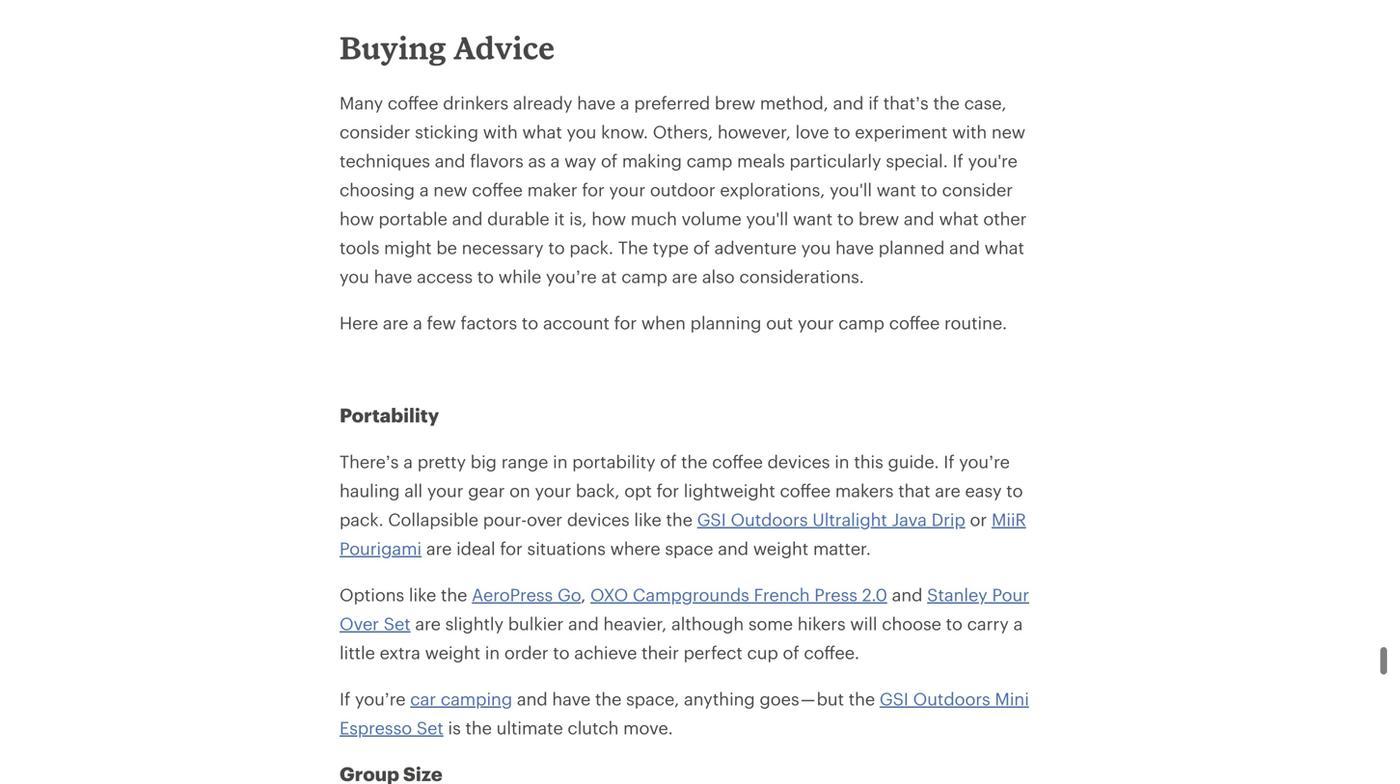 Task type: vqa. For each thing, say whether or not it's contained in the screenshot.
Shop
no



Task type: locate. For each thing, give the bounding box(es) containing it.
0 horizontal spatial you're
[[355, 689, 406, 710]]

preferred
[[634, 93, 710, 113]]

there's a pretty big range in portability of the coffee devices in this guide. if you're hauling all your gear on your back, opt for lightweight coffee makers that are easy to pack. collapsible pour-ove
[[340, 452, 1023, 530]]

in right range
[[553, 452, 568, 472]]

are down type
[[672, 267, 698, 287]]

2 horizontal spatial what
[[985, 238, 1025, 258]]

you down tools
[[340, 267, 369, 287]]

1 vertical spatial you'll
[[747, 209, 789, 229]]

guide.
[[888, 452, 940, 472]]

while
[[499, 267, 542, 287]]

for right 'opt'
[[657, 481, 679, 501]]

the
[[934, 93, 960, 113], [681, 452, 708, 472], [666, 510, 693, 530], [441, 585, 468, 605], [595, 689, 622, 710], [849, 689, 875, 710], [466, 718, 492, 739]]

if
[[953, 151, 964, 171], [944, 452, 955, 472], [340, 689, 351, 710]]

0 horizontal spatial like
[[409, 585, 436, 605]]

oxo campgrounds french press 2.0 link
[[591, 585, 888, 605]]

1 horizontal spatial devices
[[768, 452, 830, 472]]

if right guide.
[[944, 452, 955, 472]]

oxo
[[591, 585, 629, 605]]

if left you're
[[953, 151, 964, 171]]

devices up r devices like the gsi outdoors ultralight java drip or
[[768, 452, 830, 472]]

you'll
[[830, 180, 872, 200], [747, 209, 789, 229]]

1 vertical spatial brew
[[859, 209, 900, 229]]

miir pourigami
[[340, 510, 1027, 559]]

have
[[577, 93, 616, 113], [836, 238, 874, 258], [374, 267, 412, 287], [552, 689, 591, 710]]

0 horizontal spatial weight
[[425, 643, 481, 663]]

0 horizontal spatial pack.
[[340, 510, 384, 530]]

0 horizontal spatial you
[[340, 267, 369, 287]]

considerations.
[[740, 267, 865, 287]]

outdoors left 'mini'
[[914, 689, 991, 710]]

range
[[502, 452, 549, 472]]

a right as
[[551, 151, 560, 171]]

of right portability on the bottom left of the page
[[660, 452, 677, 472]]

2 horizontal spatial camp
[[839, 313, 885, 333]]

advice
[[453, 29, 555, 66]]

and right planned
[[950, 238, 980, 258]]

for down way on the top of the page
[[582, 180, 605, 200]]

0 horizontal spatial with
[[483, 122, 518, 142]]

1 vertical spatial want
[[793, 209, 833, 229]]

0 horizontal spatial devices
[[567, 510, 630, 530]]

gsi outdoors mini espresso set
[[340, 689, 1030, 739]]

of inside there's a pretty big range in portability of the coffee devices in this guide. if you're hauling all your gear on your back, opt for lightweight coffee makers that are easy to pack. collapsible pour-ove
[[660, 452, 677, 472]]

you
[[567, 122, 597, 142], [802, 238, 831, 258], [340, 267, 369, 287]]

0 vertical spatial what
[[523, 122, 562, 142]]

type
[[653, 238, 689, 258]]

stanley pour over set
[[340, 585, 1030, 634]]

1 vertical spatial what
[[939, 209, 979, 229]]

your right out
[[798, 313, 834, 333]]

1 vertical spatial camp
[[622, 267, 668, 287]]

have left planned
[[836, 238, 874, 258]]

0 horizontal spatial outdoors
[[731, 510, 808, 530]]

the left 'case,'
[[934, 93, 960, 113]]

and left if
[[833, 93, 864, 113]]

are inside are slightly bulkier and heavier, although some hikers will choose to carry a little extra weight in order to achieve their perfect cup of coffee.
[[415, 614, 441, 634]]

already
[[513, 93, 573, 113]]

1 vertical spatial you
[[802, 238, 831, 258]]

set
[[384, 614, 411, 634], [417, 718, 444, 739]]

0 horizontal spatial new
[[434, 180, 468, 200]]

also
[[702, 267, 735, 287]]

0 vertical spatial devices
[[768, 452, 830, 472]]

0 vertical spatial camp
[[687, 151, 733, 171]]

have up the is the ultimate clutch move.
[[552, 689, 591, 710]]

brew up planned
[[859, 209, 900, 229]]

want down the explorations,
[[793, 209, 833, 229]]

coffee left the routine.
[[890, 313, 940, 333]]

0 horizontal spatial how
[[340, 209, 374, 229]]

pourigami
[[340, 539, 422, 559]]

you're up easy
[[960, 452, 1010, 472]]

out
[[766, 313, 793, 333]]

0 horizontal spatial set
[[384, 614, 411, 634]]

1 horizontal spatial set
[[417, 718, 444, 739]]

devices down back,
[[567, 510, 630, 530]]

2 vertical spatial what
[[985, 238, 1025, 258]]

explorations,
[[720, 180, 826, 200]]

are
[[672, 267, 698, 287], [383, 313, 409, 333], [935, 481, 961, 501], [426, 539, 452, 559], [415, 614, 441, 634]]

0 horizontal spatial want
[[793, 209, 833, 229]]

like right options
[[409, 585, 436, 605]]

set inside stanley pour over set
[[384, 614, 411, 634]]

volume
[[682, 209, 742, 229]]

case,
[[965, 93, 1007, 113]]

0 horizontal spatial gsi
[[697, 510, 726, 530]]

pack. down is,
[[570, 238, 614, 258]]

0 vertical spatial weight
[[754, 539, 809, 559]]

how
[[340, 209, 374, 229], [592, 209, 626, 229]]

0 horizontal spatial you'll
[[747, 209, 789, 229]]

routine.
[[945, 313, 1008, 333]]

set up the "extra"
[[384, 614, 411, 634]]

like
[[634, 510, 662, 530], [409, 585, 436, 605]]

1 horizontal spatial outdoors
[[914, 689, 991, 710]]

the inside many coffee drinkers already have a preferred brew method, and if that's the case, consider sticking with what you know. others, however, love to experiment with new techniques and flavors as a way of making camp meals particularly special. if you're choosing a new coffee maker for your outdoor explorations, you'll want to consider how portable and durable it is, how much volume you'll want to brew and what other tools might be necessary to pack. the type of adventure you have planned and what you have access to while you're at camp are also considerations.
[[934, 93, 960, 113]]

if up espresso
[[340, 689, 351, 710]]

know.
[[601, 122, 648, 142]]

1 horizontal spatial gsi
[[880, 689, 909, 710]]

portability
[[573, 452, 656, 472]]

necessary
[[462, 238, 544, 258]]

you up way on the top of the page
[[567, 122, 597, 142]]

their
[[642, 643, 679, 663]]

there's
[[340, 452, 399, 472]]

makers
[[836, 481, 894, 501]]

new
[[992, 122, 1026, 142], [434, 180, 468, 200]]

0 vertical spatial outdoors
[[731, 510, 808, 530]]

1 vertical spatial pack.
[[340, 510, 384, 530]]

new up you're
[[992, 122, 1026, 142]]

consider down you're
[[942, 180, 1013, 200]]

weight down r devices like the gsi outdoors ultralight java drip or
[[754, 539, 809, 559]]

are down collapsible in the bottom of the page
[[426, 539, 452, 559]]

0 horizontal spatial what
[[523, 122, 562, 142]]

although
[[672, 614, 744, 634]]

2 vertical spatial you're
[[355, 689, 406, 710]]

outdoor
[[650, 180, 716, 200]]

this
[[854, 452, 884, 472]]

1 vertical spatial set
[[417, 718, 444, 739]]

gear
[[468, 481, 505, 501]]

hauling
[[340, 481, 400, 501]]

1 horizontal spatial you
[[567, 122, 597, 142]]

1 horizontal spatial what
[[939, 209, 979, 229]]

your down making
[[610, 180, 646, 200]]

to right order
[[553, 643, 570, 663]]

0 vertical spatial brew
[[715, 93, 756, 113]]

weight
[[754, 539, 809, 559], [425, 643, 481, 663]]

how up tools
[[340, 209, 374, 229]]

0 horizontal spatial in
[[485, 643, 500, 663]]

1 vertical spatial like
[[409, 585, 436, 605]]

0 vertical spatial consider
[[340, 122, 411, 142]]

camp down considerations.
[[839, 313, 885, 333]]

coffee up sticking
[[388, 93, 439, 113]]

camp down the
[[622, 267, 668, 287]]

2 vertical spatial you
[[340, 267, 369, 287]]

1 vertical spatial weight
[[425, 643, 481, 663]]

1 horizontal spatial like
[[634, 510, 662, 530]]

little
[[340, 643, 375, 663]]

gsi down lightweight
[[697, 510, 726, 530]]

pack.
[[570, 238, 614, 258], [340, 510, 384, 530]]

a inside are slightly bulkier and heavier, although some hikers will choose to carry a little extra weight in order to achieve their perfect cup of coffee.
[[1014, 614, 1023, 634]]

big
[[471, 452, 497, 472]]

are up drip
[[935, 481, 961, 501]]

what down the already
[[523, 122, 562, 142]]

and down ,
[[568, 614, 599, 634]]

a down pour
[[1014, 614, 1023, 634]]

1 horizontal spatial consider
[[942, 180, 1013, 200]]

pretty
[[418, 452, 466, 472]]

method,
[[760, 93, 829, 113]]

pack. down hauling
[[340, 510, 384, 530]]

achieve
[[575, 643, 637, 663]]

1 horizontal spatial new
[[992, 122, 1026, 142]]

1 horizontal spatial you'll
[[830, 180, 872, 200]]

ultimate
[[497, 718, 563, 739]]

0 vertical spatial if
[[953, 151, 964, 171]]

coffee up lightweight
[[713, 452, 763, 472]]

hikers
[[798, 614, 846, 634]]

devices inside there's a pretty big range in portability of the coffee devices in this guide. if you're hauling all your gear on your back, opt for lightweight coffee makers that are easy to pack. collapsible pour-ove
[[768, 452, 830, 472]]

outdoors
[[731, 510, 808, 530], [914, 689, 991, 710]]

0 vertical spatial set
[[384, 614, 411, 634]]

1 horizontal spatial want
[[877, 180, 917, 200]]

of inside are slightly bulkier and heavier, although some hikers will choose to carry a little extra weight in order to achieve their perfect cup of coffee.
[[783, 643, 800, 663]]

you up considerations.
[[802, 238, 831, 258]]

making
[[622, 151, 682, 171]]

are inside many coffee drinkers already have a preferred brew method, and if that's the case, consider sticking with what you know. others, however, love to experiment with new techniques and flavors as a way of making camp meals particularly special. if you're choosing a new coffee maker for your outdoor explorations, you'll want to consider how portable and durable it is, how much volume you'll want to brew and what other tools might be necessary to pack. the type of adventure you have planned and what you have access to while you're at camp are also considerations.
[[672, 267, 698, 287]]

in left "this"
[[835, 452, 850, 472]]

the up lightweight
[[681, 452, 708, 472]]

car camping link
[[410, 689, 513, 710]]

camp down others,
[[687, 151, 733, 171]]

weight down slightly
[[425, 643, 481, 663]]

a
[[620, 93, 630, 113], [551, 151, 560, 171], [420, 180, 429, 200], [413, 313, 423, 333], [404, 452, 413, 472], [1014, 614, 1023, 634]]

want
[[877, 180, 917, 200], [793, 209, 833, 229]]

how right is,
[[592, 209, 626, 229]]

others,
[[653, 122, 713, 142]]

new up portable
[[434, 180, 468, 200]]

the inside there's a pretty big range in portability of the coffee devices in this guide. if you're hauling all your gear on your back, opt for lightweight coffee makers that are easy to pack. collapsible pour-ove
[[681, 452, 708, 472]]

for down 'pour-'
[[500, 539, 523, 559]]

consider up techniques
[[340, 122, 411, 142]]

meals
[[737, 151, 785, 171]]

1 horizontal spatial how
[[592, 209, 626, 229]]

2 horizontal spatial you're
[[960, 452, 1010, 472]]

pour-
[[483, 510, 527, 530]]

1 horizontal spatial pack.
[[570, 238, 614, 258]]

what left other
[[939, 209, 979, 229]]

1 vertical spatial you're
[[960, 452, 1010, 472]]

you're up espresso
[[355, 689, 406, 710]]

with up flavors
[[483, 122, 518, 142]]

1 vertical spatial new
[[434, 180, 468, 200]]

are up the "extra"
[[415, 614, 441, 634]]

situations
[[527, 539, 606, 559]]

and
[[833, 93, 864, 113], [435, 151, 466, 171], [452, 209, 483, 229], [904, 209, 935, 229], [950, 238, 980, 258], [718, 539, 749, 559], [892, 585, 923, 605], [568, 614, 599, 634], [517, 689, 548, 710]]

0 vertical spatial you
[[567, 122, 597, 142]]

1 horizontal spatial with
[[953, 122, 987, 142]]

1 horizontal spatial brew
[[859, 209, 900, 229]]

a inside there's a pretty big range in portability of the coffee devices in this guide. if you're hauling all your gear on your back, opt for lightweight coffee makers that are easy to pack. collapsible pour-ove
[[404, 452, 413, 472]]

over
[[340, 614, 379, 634]]

brew
[[715, 93, 756, 113], [859, 209, 900, 229]]

are right the here
[[383, 313, 409, 333]]

you'll down the explorations,
[[747, 209, 789, 229]]

gsi outdoors ultralight java drip link
[[697, 510, 966, 530]]

what
[[523, 122, 562, 142], [939, 209, 979, 229], [985, 238, 1025, 258]]

you're inside many coffee drinkers already have a preferred brew method, and if that's the case, consider sticking with what you know. others, however, love to experiment with new techniques and flavors as a way of making camp meals particularly special. if you're choosing a new coffee maker for your outdoor explorations, you'll want to consider how portable and durable it is, how much volume you'll want to brew and what other tools might be necessary to pack. the type of adventure you have planned and what you have access to while you're at camp are also considerations.
[[546, 267, 597, 287]]

2 vertical spatial camp
[[839, 313, 885, 333]]

access
[[417, 267, 473, 287]]

0 vertical spatial you're
[[546, 267, 597, 287]]

and up planned
[[904, 209, 935, 229]]

a up all
[[404, 452, 413, 472]]

want down special.
[[877, 180, 917, 200]]

what down other
[[985, 238, 1025, 258]]

like up are ideal for situations where space and weight matter.
[[634, 510, 662, 530]]

to up miir
[[1007, 481, 1023, 501]]

1 horizontal spatial you're
[[546, 267, 597, 287]]

have down might
[[374, 267, 412, 287]]

with down 'case,'
[[953, 122, 987, 142]]

your
[[610, 180, 646, 200], [798, 313, 834, 333], [427, 481, 464, 501], [535, 481, 571, 501]]

is,
[[570, 209, 587, 229]]

here are a few factors to account for when planning out your camp coffee routine.
[[340, 313, 1008, 333]]

1 vertical spatial gsi
[[880, 689, 909, 710]]

the right the is
[[466, 718, 492, 739]]

all
[[405, 481, 423, 501]]

clutch
[[568, 718, 619, 739]]

be
[[437, 238, 457, 258]]

gsi down the 'choose'
[[880, 689, 909, 710]]

flavors
[[470, 151, 524, 171]]

techniques
[[340, 151, 430, 171]]

outdoors down lightweight
[[731, 510, 808, 530]]

buying advice
[[340, 29, 555, 66]]

and up the 'choose'
[[892, 585, 923, 605]]

you'll down the particularly
[[830, 180, 872, 200]]

and up be
[[452, 209, 483, 229]]

however,
[[718, 122, 791, 142]]

in
[[553, 452, 568, 472], [835, 452, 850, 472], [485, 643, 500, 663]]

0 vertical spatial pack.
[[570, 238, 614, 258]]

set left the is
[[417, 718, 444, 739]]

gsi outdoors mini espresso set link
[[340, 689, 1030, 739]]

cup
[[747, 643, 779, 663]]

1 vertical spatial if
[[944, 452, 955, 472]]

of
[[601, 151, 618, 171], [694, 238, 710, 258], [660, 452, 677, 472], [783, 643, 800, 663]]

you're left at
[[546, 267, 597, 287]]

1 vertical spatial outdoors
[[914, 689, 991, 710]]

brew up however,
[[715, 93, 756, 113]]

1 vertical spatial devices
[[567, 510, 630, 530]]



Task type: describe. For each thing, give the bounding box(es) containing it.
the up 'clutch'
[[595, 689, 622, 710]]

is the ultimate clutch move.
[[444, 718, 673, 739]]

ideal
[[457, 539, 496, 559]]

matter.
[[814, 539, 871, 559]]

many
[[340, 93, 383, 113]]

0 vertical spatial gsi
[[697, 510, 726, 530]]

easy
[[966, 481, 1002, 501]]

a up portable
[[420, 180, 429, 200]]

french
[[754, 585, 810, 605]]

for inside many coffee drinkers already have a preferred brew method, and if that's the case, consider sticking with what you know. others, however, love to experiment with new techniques and flavors as a way of making camp meals particularly special. if you're choosing a new coffee maker for your outdoor explorations, you'll want to consider how portable and durable it is, how much volume you'll want to brew and what other tools might be necessary to pack. the type of adventure you have planned and what you have access to while you're at camp are also considerations.
[[582, 180, 605, 200]]

and inside are slightly bulkier and heavier, although some hikers will choose to carry a little extra weight in order to achieve their perfect cup of coffee.
[[568, 614, 599, 634]]

at
[[602, 267, 617, 287]]

to down special.
[[921, 180, 938, 200]]

choose
[[882, 614, 942, 634]]

the up slightly
[[441, 585, 468, 605]]

coffee down flavors
[[472, 180, 523, 200]]

2 horizontal spatial you
[[802, 238, 831, 258]]

the
[[618, 238, 648, 258]]

camping
[[441, 689, 513, 710]]

special.
[[886, 151, 948, 171]]

will
[[851, 614, 878, 634]]

java
[[892, 510, 927, 530]]

0 vertical spatial new
[[992, 122, 1026, 142]]

a left the few
[[413, 313, 423, 333]]

of right way on the top of the page
[[601, 151, 618, 171]]

ove
[[527, 510, 556, 530]]

2 with from the left
[[953, 122, 987, 142]]

here
[[340, 313, 378, 333]]

to right "factors"
[[522, 313, 539, 333]]

0 vertical spatial you'll
[[830, 180, 872, 200]]

of down "volume"
[[694, 238, 710, 258]]

to down the particularly
[[838, 209, 854, 229]]

back,
[[576, 481, 620, 501]]

2 vertical spatial if
[[340, 689, 351, 710]]

in inside are slightly bulkier and heavier, although some hikers will choose to carry a little extra weight in order to achieve their perfect cup of coffee.
[[485, 643, 500, 663]]

few
[[427, 313, 456, 333]]

to down necessary
[[477, 267, 494, 287]]

your inside many coffee drinkers already have a preferred brew method, and if that's the case, consider sticking with what you know. others, however, love to experiment with new techniques and flavors as a way of making camp meals particularly special. if you're choosing a new coffee maker for your outdoor explorations, you'll want to consider how portable and durable it is, how much volume you'll want to brew and what other tools might be necessary to pack. the type of adventure you have planned and what you have access to while you're at camp are also considerations.
[[610, 180, 646, 200]]

and right space
[[718, 539, 749, 559]]

move.
[[624, 718, 673, 739]]

0 horizontal spatial brew
[[715, 93, 756, 113]]

miir
[[992, 510, 1027, 530]]

options
[[340, 585, 405, 605]]

pack. inside many coffee drinkers already have a preferred brew method, and if that's the case, consider sticking with what you know. others, however, love to experiment with new techniques and flavors as a way of making camp meals particularly special. if you're choosing a new coffee maker for your outdoor explorations, you'll want to consider how portable and durable it is, how much volume you'll want to brew and what other tools might be necessary to pack. the type of adventure you have planned and what you have access to while you're at camp are also considerations.
[[570, 238, 614, 258]]

is
[[448, 718, 461, 739]]

drinkers
[[443, 93, 509, 113]]

bulkier
[[508, 614, 564, 634]]

slightly
[[445, 614, 504, 634]]

some
[[749, 614, 793, 634]]

heavier,
[[604, 614, 667, 634]]

as
[[528, 151, 546, 171]]

2.0
[[862, 585, 888, 605]]

that
[[899, 481, 931, 501]]

many coffee drinkers already have a preferred brew method, and if that's the case, consider sticking with what you know. others, however, love to experiment with new techniques and flavors as a way of making camp meals particularly special. if you're choosing a new coffee maker for your outdoor explorations, you'll want to consider how portable and durable it is, how much volume you'll want to brew and what other tools might be necessary to pack. the type of adventure you have planned and what you have access to while you're at camp are also considerations.
[[340, 93, 1027, 287]]

coffee up gsi outdoors ultralight java drip link
[[780, 481, 831, 501]]

pour
[[993, 585, 1030, 605]]

collapsible
[[388, 510, 479, 530]]

0 horizontal spatial consider
[[340, 122, 411, 142]]

r
[[556, 510, 563, 530]]

espresso
[[340, 718, 412, 739]]

portable
[[379, 209, 448, 229]]

if inside there's a pretty big range in portability of the coffee devices in this guide. if you're hauling all your gear on your back, opt for lightweight coffee makers that are easy to pack. collapsible pour-ove
[[944, 452, 955, 472]]

0 vertical spatial like
[[634, 510, 662, 530]]

much
[[631, 209, 677, 229]]

space
[[665, 539, 714, 559]]

if
[[869, 93, 879, 113]]

ultralight
[[813, 510, 888, 530]]

tools
[[340, 238, 380, 258]]

account
[[543, 313, 610, 333]]

your up r
[[535, 481, 571, 501]]

weight inside are slightly bulkier and heavier, although some hikers will choose to carry a little extra weight in order to achieve their perfect cup of coffee.
[[425, 643, 481, 663]]

to down stanley
[[946, 614, 963, 634]]

extra
[[380, 643, 421, 663]]

to inside there's a pretty big range in portability of the coffee devices in this guide. if you're hauling all your gear on your back, opt for lightweight coffee makers that are easy to pack. collapsible pour-ove
[[1007, 481, 1023, 501]]

options like the aeropress go , oxo campgrounds french press 2.0 and
[[340, 585, 928, 605]]

maker
[[527, 180, 578, 200]]

planning
[[691, 313, 762, 333]]

are inside there's a pretty big range in portability of the coffee devices in this guide. if you're hauling all your gear on your back, opt for lightweight coffee makers that are easy to pack. collapsible pour-ove
[[935, 481, 961, 501]]

the down coffee.
[[849, 689, 875, 710]]

to down "it"
[[548, 238, 565, 258]]

lightweight
[[684, 481, 776, 501]]

outdoors inside gsi outdoors mini espresso set
[[914, 689, 991, 710]]

to up the particularly
[[834, 122, 851, 142]]

particularly
[[790, 151, 882, 171]]

have up know.
[[577, 93, 616, 113]]

anything
[[684, 689, 755, 710]]

and down sticking
[[435, 151, 466, 171]]

miir pourigami link
[[340, 510, 1027, 559]]

a up know.
[[620, 93, 630, 113]]

where
[[611, 539, 661, 559]]

are slightly bulkier and heavier, although some hikers will choose to carry a little extra weight in order to achieve their perfect cup of coffee.
[[340, 614, 1023, 663]]

buying
[[340, 29, 446, 66]]

space,
[[626, 689, 680, 710]]

1 horizontal spatial camp
[[687, 151, 733, 171]]

if inside many coffee drinkers already have a preferred brew method, and if that's the case, consider sticking with what you know. others, however, love to experiment with new techniques and flavors as a way of making camp meals particularly special. if you're choosing a new coffee maker for your outdoor explorations, you'll want to consider how portable and durable it is, how much volume you'll want to brew and what other tools might be necessary to pack. the type of adventure you have planned and what you have access to while you're at camp are also considerations.
[[953, 151, 964, 171]]

or
[[970, 510, 987, 530]]

love
[[796, 122, 829, 142]]

when
[[642, 313, 686, 333]]

that's
[[884, 93, 929, 113]]

the up space
[[666, 510, 693, 530]]

1 horizontal spatial weight
[[754, 539, 809, 559]]

and up ultimate
[[517, 689, 548, 710]]

might
[[384, 238, 432, 258]]

drip
[[932, 510, 966, 530]]

2 how from the left
[[592, 209, 626, 229]]

choosing
[[340, 180, 415, 200]]

set inside gsi outdoors mini espresso set
[[417, 718, 444, 739]]

you're inside there's a pretty big range in portability of the coffee devices in this guide. if you're hauling all your gear on your back, opt for lightweight coffee makers that are easy to pack. collapsible pour-ove
[[960, 452, 1010, 472]]

pack. inside there's a pretty big range in portability of the coffee devices in this guide. if you're hauling all your gear on your back, opt for lightweight coffee makers that are easy to pack. collapsible pour-ove
[[340, 510, 384, 530]]

1 horizontal spatial in
[[553, 452, 568, 472]]

1 with from the left
[[483, 122, 518, 142]]

1 vertical spatial consider
[[942, 180, 1013, 200]]

campgrounds
[[633, 585, 750, 605]]

0 horizontal spatial camp
[[622, 267, 668, 287]]

goes—but
[[760, 689, 844, 710]]

mini
[[995, 689, 1030, 710]]

gsi inside gsi outdoors mini espresso set
[[880, 689, 909, 710]]

stanley pour over set link
[[340, 585, 1030, 634]]

portability
[[340, 404, 439, 427]]

opt
[[625, 481, 652, 501]]

1 how from the left
[[340, 209, 374, 229]]

it
[[554, 209, 565, 229]]

planned
[[879, 238, 945, 258]]

your down pretty
[[427, 481, 464, 501]]

2 horizontal spatial in
[[835, 452, 850, 472]]

for left 'when'
[[614, 313, 637, 333]]

factors
[[461, 313, 517, 333]]

other
[[984, 209, 1027, 229]]

for inside there's a pretty big range in portability of the coffee devices in this guide. if you're hauling all your gear on your back, opt for lightweight coffee makers that are easy to pack. collapsible pour-ove
[[657, 481, 679, 501]]

0 vertical spatial want
[[877, 180, 917, 200]]



